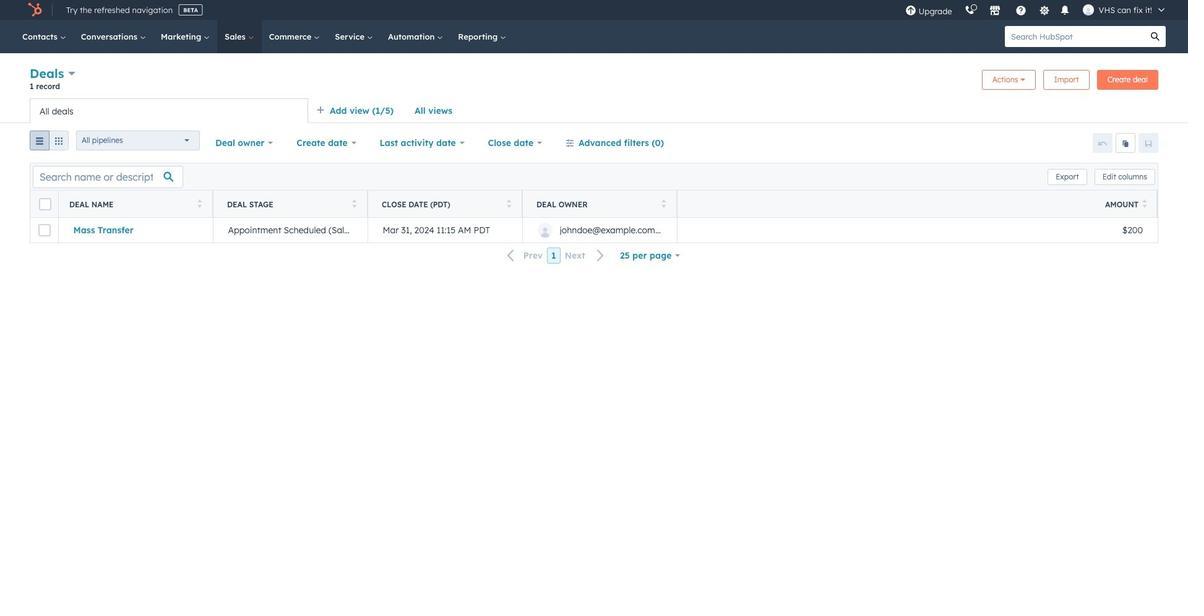 Task type: vqa. For each thing, say whether or not it's contained in the screenshot.
posted
no



Task type: describe. For each thing, give the bounding box(es) containing it.
1 press to sort. element from the left
[[197, 199, 202, 210]]

press to sort. image for first press to sort. element from the right
[[1143, 199, 1147, 208]]

pagination navigation
[[500, 248, 612, 264]]

jer mill image
[[1083, 4, 1094, 15]]

press to sort. image for 2nd press to sort. element from left
[[352, 199, 357, 208]]

press to sort. image for third press to sort. element from the right
[[507, 199, 511, 208]]



Task type: locate. For each thing, give the bounding box(es) containing it.
5 press to sort. image from the left
[[1143, 199, 1147, 208]]

1 press to sort. image from the left
[[197, 199, 202, 208]]

menu
[[899, 0, 1174, 20]]

5 press to sort. element from the left
[[1143, 199, 1147, 210]]

press to sort. image for 1st press to sort. element from left
[[197, 199, 202, 208]]

4 press to sort. image from the left
[[661, 199, 666, 208]]

press to sort. element
[[197, 199, 202, 210], [352, 199, 357, 210], [507, 199, 511, 210], [661, 199, 666, 210], [1143, 199, 1147, 210]]

Search HubSpot search field
[[1005, 26, 1145, 47]]

3 press to sort. element from the left
[[507, 199, 511, 210]]

press to sort. image for 2nd press to sort. element from the right
[[661, 199, 666, 208]]

2 press to sort. image from the left
[[352, 199, 357, 208]]

4 press to sort. element from the left
[[661, 199, 666, 210]]

2 press to sort. element from the left
[[352, 199, 357, 210]]

banner
[[30, 64, 1159, 98]]

marketplaces image
[[990, 6, 1001, 17]]

Search name or description search field
[[33, 166, 183, 188]]

group
[[30, 131, 69, 155]]

press to sort. image
[[197, 199, 202, 208], [352, 199, 357, 208], [507, 199, 511, 208], [661, 199, 666, 208], [1143, 199, 1147, 208]]

3 press to sort. image from the left
[[507, 199, 511, 208]]



